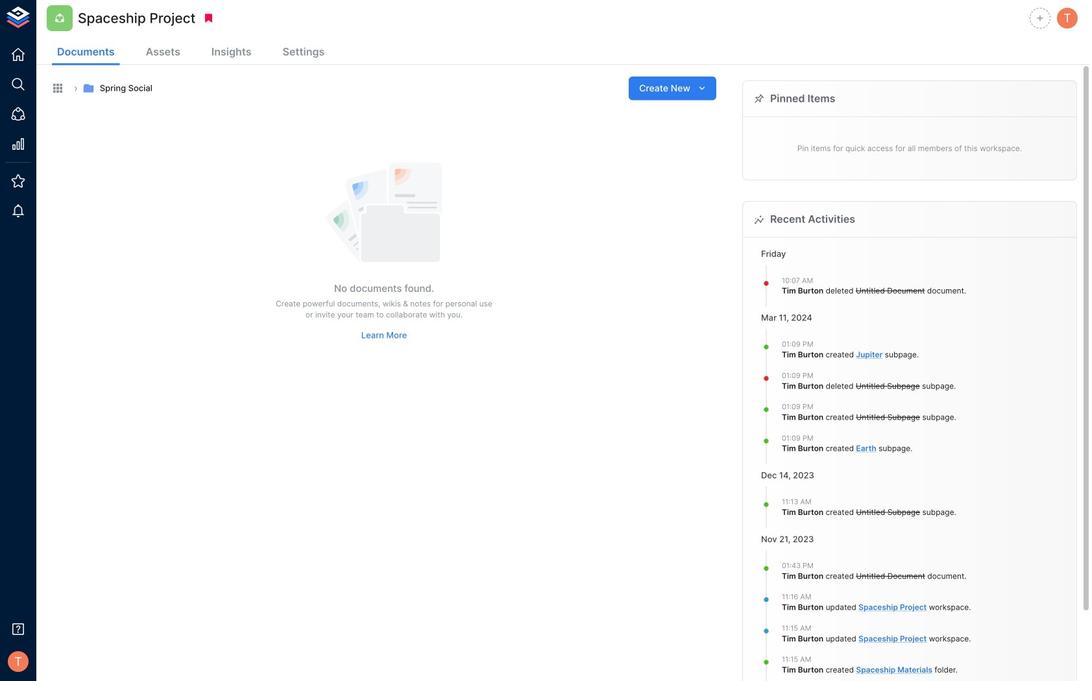 Task type: locate. For each thing, give the bounding box(es) containing it.
remove bookmark image
[[203, 12, 214, 24]]



Task type: vqa. For each thing, say whether or not it's contained in the screenshot.
Remove Bookmark Image
yes



